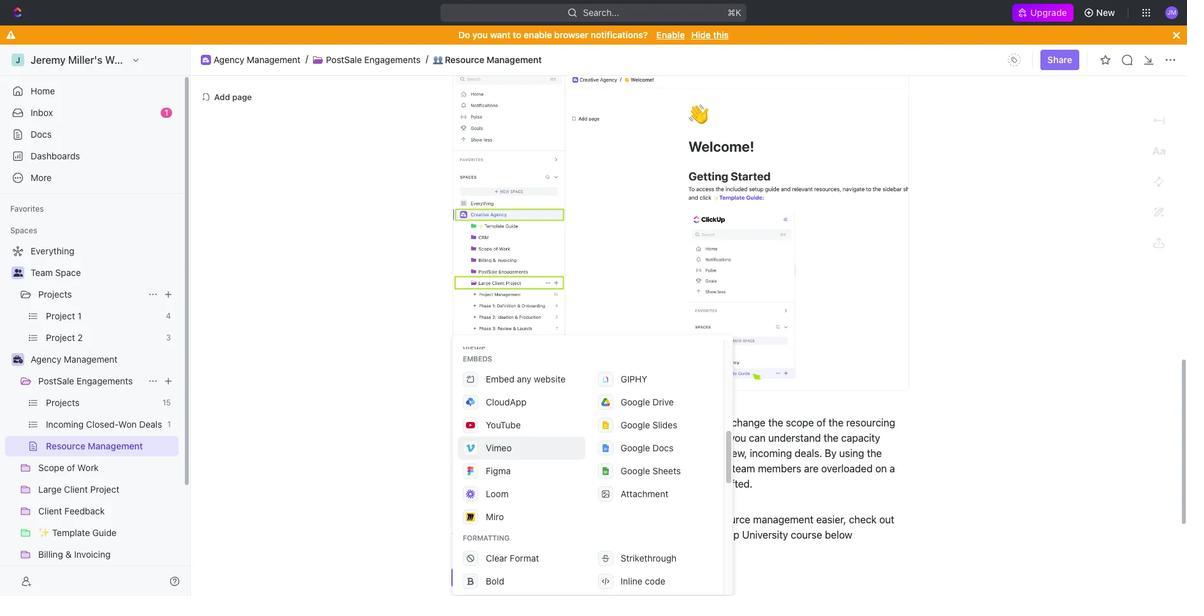 Task type: describe. For each thing, give the bounding box(es) containing it.
business time image for agency management link to the bottom
[[13, 356, 23, 363]]

course
[[791, 529, 822, 541]]

change
[[731, 417, 766, 428]]

0 vertical spatial if
[[724, 463, 729, 474]]

1 vertical spatial postsale engagements link
[[38, 371, 143, 391]]

1 horizontal spatial agency management
[[214, 54, 301, 65]]

leveraging
[[467, 417, 515, 428]]

views down 'different'
[[614, 432, 640, 444]]

upgrade link
[[1013, 4, 1073, 22]]

0 horizontal spatial can
[[649, 463, 666, 474]]

figma
[[486, 465, 511, 476]]

out
[[879, 514, 894, 525]]

that
[[661, 514, 680, 525]]

engagements for the top postsale engagements link
[[364, 54, 421, 65]]

list
[[587, 463, 600, 474]]

agency management inside sidebar navigation
[[31, 354, 118, 365]]

on.
[[537, 432, 551, 444]]

share
[[1047, 54, 1072, 65]]

1 vertical spatial views
[[584, 572, 609, 583]]

across
[[452, 448, 483, 459]]

embeds
[[463, 354, 492, 363]]

favorites
[[10, 204, 44, 214]]

agency for the rightmost agency management link
[[214, 54, 244, 65]]

to left enable
[[513, 29, 521, 40]]

notifications?
[[591, 29, 648, 40]]

to
[[452, 514, 463, 525]]

resource
[[710, 514, 750, 525]]

the down vimeo
[[493, 463, 508, 474]]

1 vertical spatial or
[[534, 478, 543, 490]]

capacity
[[841, 432, 880, 444]]

embed
[[486, 374, 514, 384]]

browser
[[554, 29, 588, 40]]

2 as from the left
[[673, 529, 683, 541]]

to understand all the features of these views that make resource management easier, check out the clickup help center documentation as well as the clickup university course below
[[452, 514, 897, 541]]

projects link
[[38, 284, 143, 305]]

formatting
[[463, 534, 510, 542]]

you up list
[[578, 448, 595, 459]]

incoming
[[750, 448, 792, 459]]

the down 'different'
[[596, 432, 611, 444]]

postsale engagements for the top postsale engagements link
[[326, 54, 421, 65]]

favorites button
[[5, 201, 49, 217]]

you up "across" at the bottom of the page
[[452, 432, 469, 444]]

1 vertical spatial understand
[[668, 463, 721, 474]]

inbox
[[31, 107, 53, 118]]

google slides
[[621, 419, 677, 430]]

docs inside sidebar navigation
[[31, 129, 52, 140]]

postsale for bottom postsale engagements link
[[38, 376, 74, 386]]

views down "across" at the bottom of the page
[[452, 463, 478, 474]]

postsale for the top postsale engagements link
[[326, 54, 362, 65]]

university
[[742, 529, 788, 541]]

page
[[232, 91, 252, 101]]

sheets
[[652, 465, 681, 476]]

the down slides
[[654, 432, 669, 444]]

particular
[[452, 478, 496, 490]]

0 vertical spatial want
[[490, 29, 511, 40]]

members
[[758, 463, 801, 474]]

well
[[652, 529, 670, 541]]

space inside team space link
[[55, 267, 81, 278]]

1 vertical spatial by
[[554, 432, 566, 444]]

new,
[[726, 448, 747, 459]]

1 vertical spatial using
[[839, 448, 864, 459]]

0 horizontal spatial resourcing
[[659, 448, 708, 459]]

spaces
[[10, 226, 37, 235]]

enable
[[524, 29, 552, 40]]

deals.
[[795, 448, 822, 459]]

clear
[[486, 553, 507, 564]]

scope
[[786, 417, 814, 428]]

clickup left list
[[486, 332, 518, 343]]

help
[[509, 529, 530, 541]]

by leveraging these views at the different locations, you can change the scope of the resourcing you want to focus on. by using the views at the space level, you can understand the capacity across all projects, helping you to determine resourcing for new, incoming deals. by using the views at the project folder or list level, you can understand if team members are overloaded on a particular project or determine if the timelines need to be shifted.
[[452, 417, 898, 490]]

locations,
[[645, 417, 690, 428]]

folder
[[545, 463, 572, 474]]

of inside to understand all the features of these views that make resource management easier, check out the clickup help center documentation as well as the clickup university course below
[[592, 514, 602, 525]]

resource for using
[[485, 572, 524, 583]]

need
[[666, 478, 689, 490]]

clear format
[[486, 553, 539, 564]]

understand inside to understand all the features of these views that make resource management easier, check out the clickup help center documentation as well as the clickup university course below
[[466, 514, 519, 525]]

below
[[825, 529, 852, 541]]

the down to
[[452, 529, 467, 541]]

docs link
[[5, 124, 179, 145]]

team
[[31, 267, 53, 278]]

google for google slides
[[621, 419, 650, 430]]

projects,
[[498, 448, 539, 459]]

for
[[711, 448, 723, 459]]

youtube
[[486, 419, 521, 430]]

the up center
[[534, 514, 549, 525]]

business time image for the rightmost agency management link
[[203, 57, 209, 62]]

0 vertical spatial project
[[510, 463, 543, 474]]

you up 'new,'
[[730, 432, 746, 444]]

different
[[604, 417, 643, 428]]

list
[[520, 332, 535, 343]]

postsale engagements for bottom postsale engagements link
[[38, 376, 133, 386]]

center
[[533, 529, 564, 541]]

0 horizontal spatial using
[[568, 432, 593, 444]]

embed any website
[[486, 374, 566, 384]]

focus
[[509, 432, 534, 444]]

dashboards link
[[5, 146, 179, 166]]

do
[[458, 29, 470, 40]]

inline
[[621, 576, 642, 587]]

1 vertical spatial determine
[[546, 478, 593, 490]]

enable
[[656, 29, 685, 40]]

2 vertical spatial by
[[825, 448, 837, 459]]

want inside by leveraging these views at the different locations, you can change the scope of the resourcing you want to focus on. by using the views at the space level, you can understand the capacity across all projects, helping you to determine resourcing for new, incoming deals. by using the views at the project folder or list level, you can understand if team members are overloaded on a particular project or determine if the timelines need to be shifted.
[[472, 432, 494, 444]]

the left capacity
[[824, 432, 839, 444]]

dashboards
[[31, 150, 80, 161]]

0 vertical spatial at
[[574, 417, 583, 428]]

home
[[31, 85, 55, 96]]

engagements for bottom postsale engagements link
[[77, 376, 133, 386]]

team space
[[31, 267, 81, 278]]

team space link
[[31, 263, 176, 283]]

to down youtube
[[497, 432, 506, 444]]

(board)
[[537, 332, 568, 343]]

the left 'scope'
[[768, 417, 783, 428]]

1 vertical spatial at
[[642, 432, 651, 444]]

resource for 👥
[[445, 54, 484, 65]]

to up list
[[597, 448, 607, 459]]

google for google sheets
[[621, 465, 650, 476]]

the left 'different'
[[586, 417, 601, 428]]



Task type: locate. For each thing, give the bounding box(es) containing it.
space up projects
[[55, 267, 81, 278]]

engagements inside sidebar navigation
[[77, 376, 133, 386]]

at up helping on the bottom of the page
[[574, 417, 583, 428]]

2 horizontal spatial by
[[825, 448, 837, 459]]

level,
[[703, 432, 727, 444], [603, 463, 627, 474]]

1 horizontal spatial using
[[839, 448, 864, 459]]

0 vertical spatial resourcing
[[846, 417, 895, 428]]

views
[[546, 417, 572, 428], [614, 432, 640, 444], [452, 463, 478, 474], [633, 514, 659, 525]]

0 vertical spatial using
[[568, 432, 593, 444]]

1 horizontal spatial docs
[[652, 442, 674, 453]]

1 horizontal spatial postsale engagements
[[326, 54, 421, 65]]

clickup
[[486, 332, 518, 343], [470, 529, 506, 541], [703, 529, 739, 541]]

are
[[804, 463, 819, 474]]

the
[[586, 417, 601, 428], [768, 417, 783, 428], [829, 417, 844, 428], [596, 432, 611, 444], [654, 432, 669, 444], [824, 432, 839, 444], [867, 448, 882, 459], [493, 463, 508, 474], [604, 478, 619, 490], [534, 514, 549, 525], [452, 529, 467, 541], [686, 529, 701, 541]]

1 horizontal spatial space
[[671, 432, 700, 444]]

at down google slides
[[642, 432, 651, 444]]

4 google from the top
[[621, 465, 650, 476]]

docs down inbox on the top of page
[[31, 129, 52, 140]]

0 vertical spatial business time image
[[203, 57, 209, 62]]

google drive
[[621, 397, 674, 407]]

views up well
[[633, 514, 659, 525]]

1 horizontal spatial or
[[575, 463, 584, 474]]

if down list
[[596, 478, 602, 490]]

0 vertical spatial views
[[463, 345, 486, 353]]

0 horizontal spatial by
[[452, 417, 464, 428]]

1 vertical spatial of
[[592, 514, 602, 525]]

1 horizontal spatial as
[[673, 529, 683, 541]]

understand up be
[[668, 463, 721, 474]]

tree containing team space
[[5, 241, 179, 596]]

agency inside sidebar navigation
[[31, 354, 61, 365]]

0 vertical spatial postsale engagements
[[326, 54, 421, 65]]

0 vertical spatial understand
[[768, 432, 821, 444]]

postsale inside tree
[[38, 376, 74, 386]]

using up helping on the bottom of the page
[[568, 432, 593, 444]]

1 horizontal spatial level,
[[703, 432, 727, 444]]

clickup down resource
[[703, 529, 739, 541]]

timelines
[[622, 478, 663, 490]]

space down locations,
[[671, 432, 700, 444]]

if left the 'team'
[[724, 463, 729, 474]]

slides
[[652, 419, 677, 430]]

can left "change"
[[712, 417, 729, 428]]

the left timelines
[[604, 478, 619, 490]]

google for google docs
[[621, 442, 650, 453]]

0 vertical spatial determine
[[609, 448, 656, 459]]

google docs
[[621, 442, 674, 453]]

0 horizontal spatial if
[[596, 478, 602, 490]]

user group image
[[13, 269, 23, 277]]

features
[[552, 514, 590, 525]]

docs down slides
[[652, 442, 674, 453]]

0 horizontal spatial postsale
[[38, 376, 74, 386]]

0 horizontal spatial level,
[[603, 463, 627, 474]]

as left well
[[639, 529, 649, 541]]

1 vertical spatial level,
[[603, 463, 627, 474]]

to left be
[[692, 478, 701, 490]]

1 horizontal spatial engagements
[[364, 54, 421, 65]]

postsale engagements inside sidebar navigation
[[38, 376, 133, 386]]

1 vertical spatial business time image
[[13, 356, 23, 363]]

you up timelines
[[630, 463, 646, 474]]

0 horizontal spatial agency management link
[[31, 349, 176, 370]]

0 vertical spatial resource
[[445, 54, 484, 65]]

as right well
[[673, 529, 683, 541]]

1 vertical spatial docs
[[652, 442, 674, 453]]

you right do
[[472, 29, 488, 40]]

1 google from the top
[[621, 397, 650, 407]]

this
[[713, 29, 729, 40]]

1 vertical spatial if
[[596, 478, 602, 490]]

1 vertical spatial agency management link
[[31, 349, 176, 370]]

understand up "formatting"
[[466, 514, 519, 525]]

0 horizontal spatial understand
[[466, 514, 519, 525]]

1 vertical spatial agency
[[31, 354, 61, 365]]

0 vertical spatial level,
[[703, 432, 727, 444]]

views up embeds
[[463, 345, 486, 353]]

the up on
[[867, 448, 882, 459]]

all up figma
[[485, 448, 496, 459]]

project
[[510, 463, 543, 474], [499, 478, 531, 490]]

0 horizontal spatial as
[[639, 529, 649, 541]]

0 horizontal spatial determine
[[546, 478, 593, 490]]

a
[[890, 463, 895, 474]]

new button
[[1078, 3, 1123, 23]]

documentation
[[567, 529, 636, 541]]

all inside to understand all the features of these views that make resource management easier, check out the clickup help center documentation as well as the clickup university course below
[[521, 514, 532, 525]]

1 vertical spatial space
[[671, 432, 700, 444]]

2 vertical spatial understand
[[466, 514, 519, 525]]

determine down folder
[[546, 478, 593, 490]]

0 horizontal spatial all
[[485, 448, 496, 459]]

1 vertical spatial project
[[499, 478, 531, 490]]

1 vertical spatial all
[[521, 514, 532, 525]]

management
[[753, 514, 814, 525]]

at up particular
[[481, 463, 490, 474]]

website
[[534, 374, 566, 384]]

0 horizontal spatial views
[[463, 345, 486, 353]]

postsale
[[326, 54, 362, 65], [38, 376, 74, 386]]

0 horizontal spatial postsale engagements link
[[38, 371, 143, 391]]

resource down clear
[[485, 572, 524, 583]]

0 vertical spatial these
[[517, 417, 543, 428]]

google down google slides
[[621, 442, 650, 453]]

tree
[[5, 241, 179, 596]]

1 vertical spatial these
[[604, 514, 630, 525]]

business time image
[[203, 57, 209, 62], [13, 356, 23, 363]]

0 vertical spatial can
[[712, 417, 729, 428]]

1 horizontal spatial agency
[[214, 54, 244, 65]]

1 vertical spatial postsale engagements
[[38, 376, 133, 386]]

clickup list (board)
[[486, 332, 568, 343]]

or down helping on the bottom of the page
[[534, 478, 543, 490]]

1 horizontal spatial of
[[817, 417, 826, 428]]

cloudapp
[[486, 397, 527, 407]]

1 vertical spatial resource
[[485, 572, 524, 583]]

2 horizontal spatial can
[[749, 432, 766, 444]]

using resource management views
[[458, 572, 609, 583]]

0 vertical spatial postsale
[[326, 54, 362, 65]]

using
[[458, 572, 482, 583]]

sidebar navigation
[[0, 45, 191, 596]]

tree inside sidebar navigation
[[5, 241, 179, 596]]

google up timelines
[[621, 465, 650, 476]]

0 vertical spatial by
[[452, 417, 464, 428]]

strikethrough
[[621, 553, 677, 564]]

1 vertical spatial postsale
[[38, 376, 74, 386]]

0 vertical spatial space
[[55, 267, 81, 278]]

👥
[[433, 54, 443, 65]]

using up the overloaded
[[839, 448, 864, 459]]

1 horizontal spatial business time image
[[203, 57, 209, 62]]

1 horizontal spatial resource
[[485, 572, 524, 583]]

or left list
[[575, 463, 584, 474]]

google
[[621, 397, 650, 407], [621, 419, 650, 430], [621, 442, 650, 453], [621, 465, 650, 476]]

agency management link
[[214, 54, 301, 65], [31, 349, 176, 370]]

resourcing
[[846, 417, 895, 428], [659, 448, 708, 459]]

to
[[513, 29, 521, 40], [497, 432, 506, 444], [597, 448, 607, 459], [692, 478, 701, 490]]

clickup down "miro"
[[470, 529, 506, 541]]

on
[[875, 463, 887, 474]]

level, right list
[[603, 463, 627, 474]]

these up focus
[[517, 417, 543, 428]]

resourcing up capacity
[[846, 417, 895, 428]]

management inside tree
[[64, 354, 118, 365]]

code
[[645, 576, 665, 587]]

postsale engagements link
[[326, 54, 421, 65], [38, 371, 143, 391]]

easier,
[[816, 514, 846, 525]]

vimeo
[[486, 442, 512, 453]]

0 vertical spatial agency management link
[[214, 54, 301, 65]]

views left inline
[[584, 572, 609, 583]]

these up documentation
[[604, 514, 630, 525]]

0 vertical spatial or
[[575, 463, 584, 474]]

0 horizontal spatial docs
[[31, 129, 52, 140]]

👥 resource management
[[433, 54, 542, 65]]

understand down 'scope'
[[768, 432, 821, 444]]

format
[[510, 553, 539, 564]]

these inside to understand all the features of these views that make resource management easier, check out the clickup help center documentation as well as the clickup university course below
[[604, 514, 630, 525]]

1 horizontal spatial these
[[604, 514, 630, 525]]

or
[[575, 463, 584, 474], [534, 478, 543, 490]]

level, up for
[[703, 432, 727, 444]]

1 horizontal spatial can
[[712, 417, 729, 428]]

management
[[247, 54, 301, 65], [487, 54, 542, 65], [64, 354, 118, 365], [526, 572, 582, 583]]

0 horizontal spatial resource
[[445, 54, 484, 65]]

2 horizontal spatial at
[[642, 432, 651, 444]]

0 vertical spatial engagements
[[364, 54, 421, 65]]

any
[[517, 374, 531, 384]]

resourcing up sheets
[[659, 448, 708, 459]]

space inside by leveraging these views at the different locations, you can change the scope of the resourcing you want to focus on. by using the views at the space level, you can understand the capacity across all projects, helping you to determine resourcing for new, incoming deals. by using the views at the project folder or list level, you can understand if team members are overloaded on a particular project or determine if the timelines need to be shifted.
[[671, 432, 700, 444]]

resource
[[445, 54, 484, 65], [485, 572, 524, 583]]

3 google from the top
[[621, 442, 650, 453]]

by up "across" at the bottom of the page
[[452, 417, 464, 428]]

0 horizontal spatial agency management
[[31, 354, 118, 365]]

2 google from the top
[[621, 419, 650, 430]]

the down make
[[686, 529, 701, 541]]

⌘k
[[728, 7, 741, 18]]

can up timelines
[[649, 463, 666, 474]]

do you want to enable browser notifications? enable hide this
[[458, 29, 729, 40]]

google sheets
[[621, 465, 681, 476]]

search...
[[583, 7, 619, 18]]

project down figma
[[499, 478, 531, 490]]

1 horizontal spatial agency management link
[[214, 54, 301, 65]]

can
[[712, 417, 729, 428], [749, 432, 766, 444], [649, 463, 666, 474]]

you
[[472, 29, 488, 40], [693, 417, 709, 428], [452, 432, 469, 444], [730, 432, 746, 444], [578, 448, 595, 459], [630, 463, 646, 474]]

want up 👥 resource management
[[490, 29, 511, 40]]

upgrade
[[1030, 7, 1067, 18]]

google down giphy at right bottom
[[621, 397, 650, 407]]

home link
[[5, 81, 179, 101]]

resource down do
[[445, 54, 484, 65]]

can down "change"
[[749, 432, 766, 444]]

views up on.
[[546, 417, 572, 428]]

2 vertical spatial can
[[649, 463, 666, 474]]

of inside by leveraging these views at the different locations, you can change the scope of the resourcing you want to focus on. by using the views at the space level, you can understand the capacity across all projects, helping you to determine resourcing for new, incoming deals. by using the views at the project folder or list level, you can understand if team members are overloaded on a particular project or determine if the timelines need to be shifted.
[[817, 417, 826, 428]]

giphy
[[621, 374, 647, 384]]

check
[[849, 514, 877, 525]]

determine up the google sheets
[[609, 448, 656, 459]]

understand
[[768, 432, 821, 444], [668, 463, 721, 474], [466, 514, 519, 525]]

0 horizontal spatial or
[[534, 478, 543, 490]]

1 horizontal spatial postsale engagements link
[[326, 54, 421, 65]]

0 vertical spatial docs
[[31, 129, 52, 140]]

1 vertical spatial can
[[749, 432, 766, 444]]

1 horizontal spatial determine
[[609, 448, 656, 459]]

0 horizontal spatial of
[[592, 514, 602, 525]]

add
[[214, 91, 230, 101]]

want down leveraging at the left of the page
[[472, 432, 494, 444]]

loom
[[486, 488, 509, 499]]

0 horizontal spatial at
[[481, 463, 490, 474]]

by up helping on the bottom of the page
[[554, 432, 566, 444]]

attachment
[[621, 488, 668, 499]]

0 vertical spatial of
[[817, 417, 826, 428]]

all up 'help'
[[521, 514, 532, 525]]

agency for agency management link to the bottom
[[31, 354, 61, 365]]

0 vertical spatial agency
[[214, 54, 244, 65]]

hide
[[691, 29, 711, 40]]

all inside by leveraging these views at the different locations, you can change the scope of the resourcing you want to focus on. by using the views at the space level, you can understand the capacity across all projects, helping you to determine resourcing for new, incoming deals. by using the views at the project folder or list level, you can understand if team members are overloaded on a particular project or determine if the timelines need to be shifted.
[[485, 448, 496, 459]]

1 horizontal spatial resourcing
[[846, 417, 895, 428]]

the up capacity
[[829, 417, 844, 428]]

google for google drive
[[621, 397, 650, 407]]

space
[[55, 267, 81, 278], [671, 432, 700, 444]]

1
[[165, 108, 168, 117]]

miro
[[486, 511, 504, 522]]

google up google docs
[[621, 419, 650, 430]]

these
[[517, 417, 543, 428], [604, 514, 630, 525]]

2 vertical spatial at
[[481, 463, 490, 474]]

0 horizontal spatial agency
[[31, 354, 61, 365]]

overloaded
[[821, 463, 873, 474]]

bold
[[486, 576, 504, 587]]

add page
[[214, 91, 252, 101]]

views inside to understand all the features of these views that make resource management easier, check out the clickup help center documentation as well as the clickup university course below
[[633, 514, 659, 525]]

of up documentation
[[592, 514, 602, 525]]

of right 'scope'
[[817, 417, 826, 428]]

1 horizontal spatial all
[[521, 514, 532, 525]]

helping
[[541, 448, 575, 459]]

1 horizontal spatial at
[[574, 417, 583, 428]]

0 horizontal spatial engagements
[[77, 376, 133, 386]]

1 vertical spatial agency management
[[31, 354, 118, 365]]

2 horizontal spatial understand
[[768, 432, 821, 444]]

0 horizontal spatial business time image
[[13, 356, 23, 363]]

1 as from the left
[[639, 529, 649, 541]]

these inside by leveraging these views at the different locations, you can change the scope of the resourcing you want to focus on. by using the views at the space level, you can understand the capacity across all projects, helping you to determine resourcing for new, incoming deals. by using the views at the project folder or list level, you can understand if team members are overloaded on a particular project or determine if the timelines need to be shifted.
[[517, 417, 543, 428]]

0 horizontal spatial space
[[55, 267, 81, 278]]

projects
[[38, 289, 72, 300]]

you right locations,
[[693, 417, 709, 428]]

agency management
[[214, 54, 301, 65], [31, 354, 118, 365]]

drive
[[652, 397, 674, 407]]

1 horizontal spatial if
[[724, 463, 729, 474]]

project down projects,
[[510, 463, 543, 474]]

by up the overloaded
[[825, 448, 837, 459]]

0 horizontal spatial these
[[517, 417, 543, 428]]

0 vertical spatial postsale engagements link
[[326, 54, 421, 65]]

1 horizontal spatial postsale
[[326, 54, 362, 65]]



Task type: vqa. For each thing, say whether or not it's contained in the screenshot.
the Time Tracking image
no



